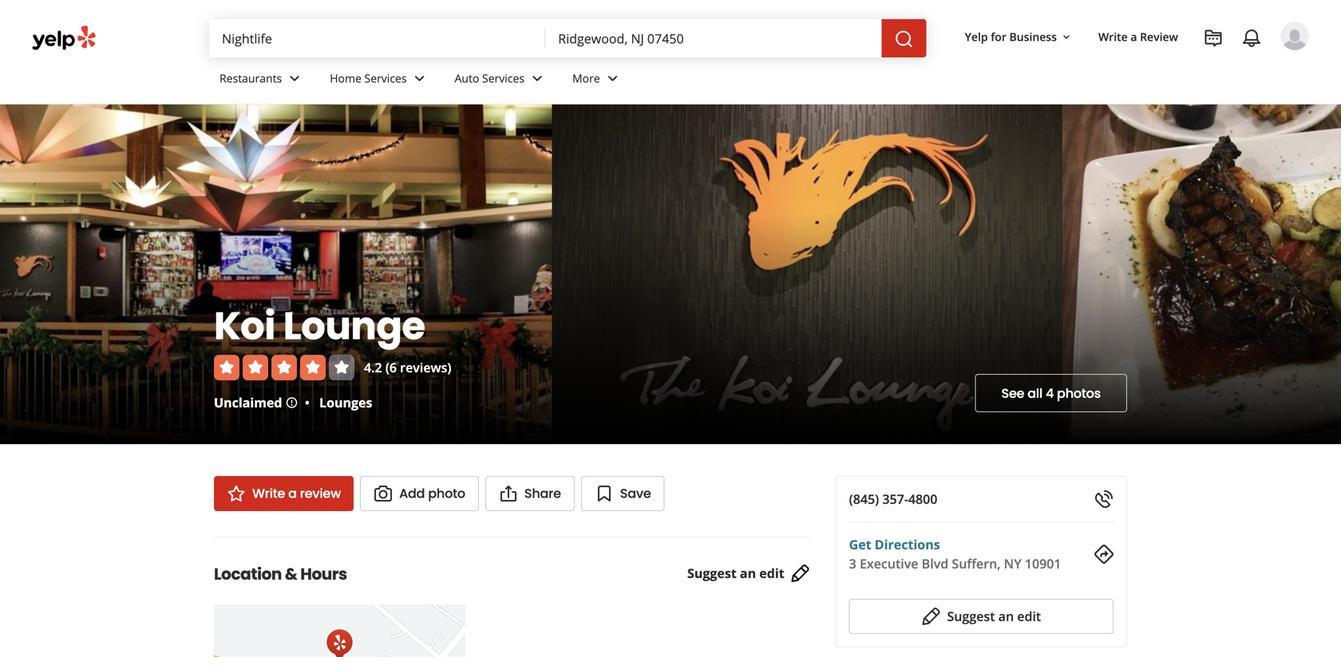 Task type: locate. For each thing, give the bounding box(es) containing it.
edit inside location & hours element
[[759, 565, 785, 583]]

0 vertical spatial write
[[1098, 29, 1128, 44]]

add photo link
[[360, 477, 479, 512]]

4 24 chevron down v2 image from the left
[[603, 69, 622, 88]]

None search field
[[209, 19, 927, 57]]

suggest inside suggest an edit button
[[947, 608, 995, 626]]

1 horizontal spatial write
[[1098, 29, 1128, 44]]

0 horizontal spatial write
[[252, 485, 285, 503]]

save
[[620, 485, 651, 503]]

services
[[364, 71, 407, 86], [482, 71, 525, 86]]

add photo
[[399, 485, 465, 503]]

get directions 3 executive blvd suffern, ny 10901
[[849, 536, 1061, 573]]

1 services from the left
[[364, 71, 407, 86]]

24 pencil v2 image left the 3
[[791, 565, 810, 584]]

0 vertical spatial 24 pencil v2 image
[[791, 565, 810, 584]]

home
[[330, 71, 362, 86]]

edit inside button
[[1017, 608, 1041, 626]]

0 horizontal spatial a
[[288, 485, 297, 503]]

2 services from the left
[[482, 71, 525, 86]]

&
[[285, 564, 297, 586]]

write
[[1098, 29, 1128, 44], [252, 485, 285, 503]]

24 camera v2 image
[[374, 485, 393, 504]]

24 pencil v2 image down blvd on the right
[[922, 608, 941, 627]]

restaurants
[[220, 71, 282, 86]]

write for write a review
[[1098, 29, 1128, 44]]

write a review link
[[1092, 22, 1185, 51]]

more
[[572, 71, 600, 86]]

0 vertical spatial suggest
[[687, 565, 737, 583]]

photo of koi lounge - suffern, ny, us. image
[[0, 105, 552, 445], [552, 105, 1063, 445], [1063, 105, 1341, 445]]

24 chevron down v2 image inside more 'link'
[[603, 69, 622, 88]]

24 chevron down v2 image right auto services
[[528, 69, 547, 88]]

1 horizontal spatial services
[[482, 71, 525, 86]]

review
[[1140, 29, 1178, 44]]

suggest inside suggest an edit link
[[687, 565, 737, 583]]

1 vertical spatial write
[[252, 485, 285, 503]]

(845)
[[849, 491, 879, 508]]

0 horizontal spatial 24 pencil v2 image
[[791, 565, 810, 584]]

4.2 (6 reviews)
[[364, 359, 451, 376]]

0 horizontal spatial suggest an edit
[[687, 565, 785, 583]]

auto services link
[[442, 57, 560, 104]]

location
[[214, 564, 282, 586]]

24 chevron down v2 image inside restaurants link
[[285, 69, 304, 88]]

services right auto
[[482, 71, 525, 86]]

location & hours element
[[188, 537, 836, 658]]

services right home
[[364, 71, 407, 86]]

a left review
[[1131, 29, 1137, 44]]

2 24 chevron down v2 image from the left
[[410, 69, 429, 88]]

1 vertical spatial suggest
[[947, 608, 995, 626]]

see all 4 photos
[[1002, 385, 1101, 403]]

1 vertical spatial an
[[998, 608, 1014, 626]]

0 horizontal spatial services
[[364, 71, 407, 86]]

write a review link
[[214, 477, 354, 512]]

1 vertical spatial a
[[288, 485, 297, 503]]

suggest an edit
[[687, 565, 785, 583], [947, 608, 1041, 626]]

yelp for business button
[[958, 22, 1079, 51]]

1 horizontal spatial 24 pencil v2 image
[[922, 608, 941, 627]]

1 vertical spatial suggest an edit
[[947, 608, 1041, 626]]

(6 reviews) link
[[385, 359, 451, 376]]

business
[[1010, 29, 1057, 44]]

search image
[[895, 30, 914, 49]]

24 pencil v2 image
[[791, 565, 810, 584], [922, 608, 941, 627]]

reviews)
[[400, 359, 451, 376]]

gary o. image
[[1281, 22, 1309, 50]]

home services
[[330, 71, 407, 86]]

get directions link
[[849, 536, 940, 554]]

services for home services
[[364, 71, 407, 86]]

yelp for business
[[965, 29, 1057, 44]]

a for review
[[288, 485, 297, 503]]

see all 4 photos link
[[975, 374, 1127, 413]]

4.2 star rating image
[[214, 355, 354, 381]]

None field
[[209, 19, 546, 57], [546, 19, 882, 57]]

restaurants link
[[207, 57, 317, 104]]

24 chevron down v2 image left auto
[[410, 69, 429, 88]]

executive
[[860, 556, 919, 573]]

0 vertical spatial suggest an edit
[[687, 565, 785, 583]]

write for write a review
[[252, 485, 285, 503]]

24 chevron down v2 image right more
[[603, 69, 622, 88]]

home services link
[[317, 57, 442, 104]]

357-
[[882, 491, 908, 508]]

24 directions v2 image
[[1095, 545, 1114, 564]]

a for review
[[1131, 29, 1137, 44]]

1 horizontal spatial an
[[998, 608, 1014, 626]]

4
[[1046, 385, 1054, 403]]

write left review
[[1098, 29, 1128, 44]]

0 vertical spatial a
[[1131, 29, 1137, 44]]

0 vertical spatial edit
[[759, 565, 785, 583]]

1 vertical spatial 24 pencil v2 image
[[922, 608, 941, 627]]

1 none field from the left
[[209, 19, 546, 57]]

1 24 chevron down v2 image from the left
[[285, 69, 304, 88]]

3 24 chevron down v2 image from the left
[[528, 69, 547, 88]]

a
[[1131, 29, 1137, 44], [288, 485, 297, 503]]

24 chevron down v2 image inside auto services link
[[528, 69, 547, 88]]

1 vertical spatial edit
[[1017, 608, 1041, 626]]

0 horizontal spatial edit
[[759, 565, 785, 583]]

a left the review at the bottom of page
[[288, 485, 297, 503]]

all
[[1028, 385, 1043, 403]]

2 none field from the left
[[546, 19, 882, 57]]

write a review
[[252, 485, 341, 503]]

none field things to do, nail salons, plumbers
[[209, 19, 546, 57]]

share
[[524, 485, 561, 503]]

save button
[[581, 477, 665, 512]]

suggest an edit inside button
[[947, 608, 1041, 626]]

lounge
[[283, 299, 425, 353]]

(6
[[385, 359, 397, 376]]

suggest
[[687, 565, 737, 583], [947, 608, 995, 626]]

an
[[740, 565, 756, 583], [998, 608, 1014, 626]]

add
[[399, 485, 425, 503]]

an inside suggest an edit button
[[998, 608, 1014, 626]]

0 horizontal spatial an
[[740, 565, 756, 583]]

1 horizontal spatial edit
[[1017, 608, 1041, 626]]

koi
[[214, 299, 275, 353]]

write right 24 star v2 icon
[[252, 485, 285, 503]]

yelp
[[965, 29, 988, 44]]

user actions element
[[952, 20, 1332, 118]]

1 horizontal spatial suggest an edit
[[947, 608, 1041, 626]]

3 photo of koi lounge - suffern, ny, us. image from the left
[[1063, 105, 1341, 445]]

review
[[300, 485, 341, 503]]

edit
[[759, 565, 785, 583], [1017, 608, 1041, 626]]

24 chevron down v2 image inside home services link
[[410, 69, 429, 88]]

1 horizontal spatial a
[[1131, 29, 1137, 44]]

24 pencil v2 image inside suggest an edit button
[[922, 608, 941, 627]]

write inside user actions element
[[1098, 29, 1128, 44]]

3
[[849, 556, 856, 573]]

1 horizontal spatial suggest
[[947, 608, 995, 626]]

24 chevron down v2 image right restaurants
[[285, 69, 304, 88]]

0 horizontal spatial suggest
[[687, 565, 737, 583]]

0 vertical spatial an
[[740, 565, 756, 583]]

24 chevron down v2 image
[[285, 69, 304, 88], [410, 69, 429, 88], [528, 69, 547, 88], [603, 69, 622, 88]]

lounges link
[[319, 394, 372, 412]]

ny
[[1004, 556, 1022, 573]]

24 save outline v2 image
[[595, 485, 614, 504]]



Task type: vqa. For each thing, say whether or not it's contained in the screenshot.
Price dropdown button
no



Task type: describe. For each thing, give the bounding box(es) containing it.
services for auto services
[[482, 71, 525, 86]]

24 share v2 image
[[499, 485, 518, 504]]

24 star v2 image
[[227, 485, 246, 504]]

(845) 357-4800
[[849, 491, 938, 508]]

notifications image
[[1242, 29, 1261, 48]]

address, neighborhood, city, state or zip text field
[[546, 19, 882, 57]]

24 chevron down v2 image for restaurants
[[285, 69, 304, 88]]

koi lounge
[[214, 299, 425, 353]]

photo
[[428, 485, 465, 503]]

share button
[[485, 477, 575, 512]]

unclaimed
[[214, 394, 282, 412]]

10901
[[1025, 556, 1061, 573]]

write a review
[[1098, 29, 1178, 44]]

see
[[1002, 385, 1025, 403]]

suggest an edit link
[[687, 565, 810, 584]]

24 chevron down v2 image for more
[[603, 69, 622, 88]]

location & hours
[[214, 564, 347, 586]]

16 chevron down v2 image
[[1060, 31, 1073, 44]]

16 exclamation v2 image
[[286, 397, 298, 410]]

directions
[[875, 536, 940, 554]]

business categories element
[[207, 57, 1309, 104]]

24 chevron down v2 image for auto services
[[528, 69, 547, 88]]

blvd
[[922, 556, 949, 573]]

suffern,
[[952, 556, 1001, 573]]

map image
[[214, 605, 465, 658]]

auto
[[455, 71, 479, 86]]

lounges
[[319, 394, 372, 412]]

auto services
[[455, 71, 525, 86]]

suggest an edit inside location & hours element
[[687, 565, 785, 583]]

hours
[[300, 564, 347, 586]]

24 phone v2 image
[[1095, 490, 1114, 509]]

unclaimed link
[[214, 394, 282, 412]]

get
[[849, 536, 872, 554]]

suggest an edit button
[[849, 600, 1114, 635]]

none field address, neighborhood, city, state or zip
[[546, 19, 882, 57]]

projects image
[[1204, 29, 1223, 48]]

1 photo of koi lounge - suffern, ny, us. image from the left
[[0, 105, 552, 445]]

photos
[[1057, 385, 1101, 403]]

more link
[[560, 57, 635, 104]]

4800
[[908, 491, 938, 508]]

an inside suggest an edit link
[[740, 565, 756, 583]]

4.2
[[364, 359, 382, 376]]

24 pencil v2 image inside location & hours element
[[791, 565, 810, 584]]

2 photo of koi lounge - suffern, ny, us. image from the left
[[552, 105, 1063, 445]]

for
[[991, 29, 1007, 44]]

things to do, nail salons, plumbers text field
[[209, 19, 546, 57]]

24 chevron down v2 image for home services
[[410, 69, 429, 88]]



